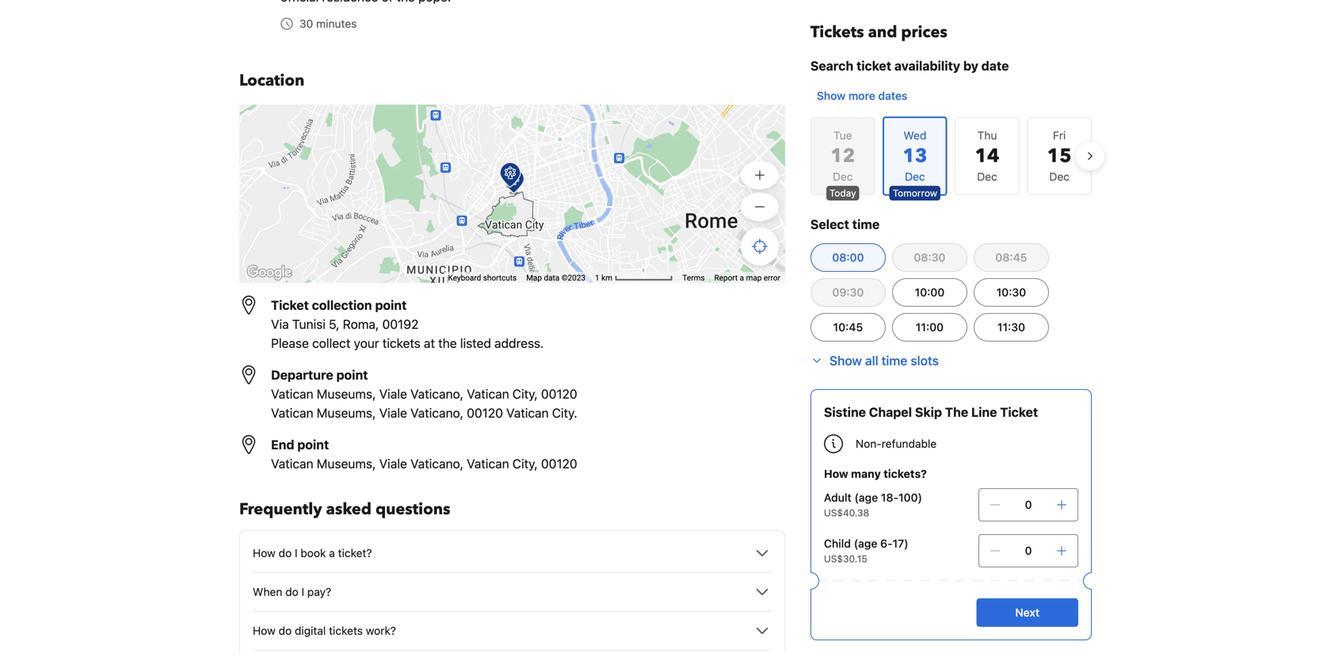 Task type: locate. For each thing, give the bounding box(es) containing it.
map data ©2023
[[527, 273, 586, 283]]

1 dec from the left
[[833, 170, 853, 183]]

prices
[[902, 21, 948, 43]]

3 dec from the left
[[1050, 170, 1070, 183]]

a left map
[[740, 273, 744, 283]]

time right select
[[853, 217, 880, 232]]

how do i book a ticket?
[[253, 547, 372, 560]]

(age for adult
[[855, 491, 879, 504]]

do for pay?
[[285, 585, 299, 599]]

2 vertical spatial viale
[[379, 456, 407, 471]]

08:00
[[833, 251, 864, 264]]

report
[[715, 273, 738, 283]]

vaticano, for end
[[411, 456, 464, 471]]

1 vertical spatial how
[[253, 547, 276, 560]]

1 horizontal spatial time
[[882, 353, 908, 368]]

line
[[972, 405, 998, 420]]

2 horizontal spatial point
[[375, 298, 407, 313]]

ticket?
[[338, 547, 372, 560]]

(age inside the adult (age 18-100) us$40.38
[[855, 491, 879, 504]]

3 vaticano, from the top
[[411, 456, 464, 471]]

show inside button
[[817, 89, 846, 102]]

point
[[375, 298, 407, 313], [337, 367, 368, 382], [298, 437, 329, 452]]

vaticano, inside end point vatican museums, viale vaticano, vatican city, 00120
[[411, 456, 464, 471]]

0 vertical spatial ticket
[[271, 298, 309, 313]]

dates
[[879, 89, 908, 102]]

11:30
[[998, 321, 1026, 334]]

all
[[866, 353, 879, 368]]

(age left 6-
[[854, 537, 878, 550]]

listed
[[460, 336, 491, 351]]

i left pay?
[[302, 585, 304, 599]]

2 vertical spatial point
[[298, 437, 329, 452]]

1 vertical spatial a
[[329, 547, 335, 560]]

1 viale from the top
[[379, 386, 407, 402]]

0 vertical spatial museums,
[[317, 386, 376, 402]]

12
[[831, 143, 856, 169]]

city,
[[513, 386, 538, 402], [513, 456, 538, 471]]

city.
[[552, 405, 578, 421]]

1 vertical spatial i
[[302, 585, 304, 599]]

show inside button
[[830, 353, 862, 368]]

0 horizontal spatial time
[[853, 217, 880, 232]]

0 horizontal spatial i
[[295, 547, 298, 560]]

1 vertical spatial tickets
[[329, 624, 363, 637]]

3 viale from the top
[[379, 456, 407, 471]]

city, inside end point vatican museums, viale vaticano, vatican city, 00120
[[513, 456, 538, 471]]

0 vertical spatial point
[[375, 298, 407, 313]]

0 vertical spatial city,
[[513, 386, 538, 402]]

0 vertical spatial tickets
[[383, 336, 421, 351]]

2 dec from the left
[[978, 170, 998, 183]]

1 vertical spatial point
[[337, 367, 368, 382]]

2 vertical spatial how
[[253, 624, 276, 637]]

show down search
[[817, 89, 846, 102]]

1 vertical spatial show
[[830, 353, 862, 368]]

0 vertical spatial 00120
[[541, 386, 578, 402]]

08:45
[[996, 251, 1028, 264]]

1 city, from the top
[[513, 386, 538, 402]]

chapel
[[869, 405, 912, 420]]

sistine
[[824, 405, 866, 420]]

15
[[1048, 143, 1072, 169]]

end
[[271, 437, 294, 452]]

2 vertical spatial vaticano,
[[411, 456, 464, 471]]

0 vertical spatial i
[[295, 547, 298, 560]]

point up 00192
[[375, 298, 407, 313]]

1 vertical spatial do
[[285, 585, 299, 599]]

dec inside tue 12 dec today
[[833, 170, 853, 183]]

ticket right line
[[1001, 405, 1039, 420]]

how up adult
[[824, 467, 849, 480]]

2 vertical spatial 00120
[[541, 456, 578, 471]]

vaticano,
[[411, 386, 464, 402], [411, 405, 464, 421], [411, 456, 464, 471]]

today
[[830, 187, 857, 199]]

ticket
[[271, 298, 309, 313], [1001, 405, 1039, 420]]

refundable
[[882, 437, 937, 450]]

00120 up city.
[[541, 386, 578, 402]]

sistine chapel skip the line ticket
[[824, 405, 1039, 420]]

0 horizontal spatial ticket
[[271, 298, 309, 313]]

ticket up via
[[271, 298, 309, 313]]

frequently asked questions
[[239, 499, 451, 520]]

tickets left work?
[[329, 624, 363, 637]]

vatican
[[271, 386, 314, 402], [467, 386, 509, 402], [271, 405, 314, 421], [507, 405, 549, 421], [271, 456, 314, 471], [467, 456, 509, 471]]

1 vertical spatial vaticano,
[[411, 405, 464, 421]]

region
[[798, 110, 1105, 202]]

00120 down city.
[[541, 456, 578, 471]]

next
[[1016, 606, 1040, 619]]

do for tickets
[[279, 624, 292, 637]]

end point vatican museums, viale vaticano, vatican city, 00120
[[271, 437, 578, 471]]

0 vertical spatial do
[[279, 547, 292, 560]]

vaticano, down at
[[411, 386, 464, 402]]

0 vertical spatial vaticano,
[[411, 386, 464, 402]]

viale inside end point vatican museums, viale vaticano, vatican city, 00120
[[379, 456, 407, 471]]

point inside departure point vatican museums, viale vaticano, vatican city, 00120 vatican museums, viale vaticano, 00120 vatican city.
[[337, 367, 368, 382]]

how inside dropdown button
[[253, 547, 276, 560]]

2 vertical spatial museums,
[[317, 456, 376, 471]]

2 vertical spatial do
[[279, 624, 292, 637]]

point right end
[[298, 437, 329, 452]]

2 0 from the top
[[1025, 544, 1033, 557]]

1 horizontal spatial point
[[337, 367, 368, 382]]

map
[[527, 273, 542, 283]]

viale for departure
[[379, 386, 407, 402]]

next button
[[977, 599, 1079, 627]]

(age inside child (age 6-17) us$30.15
[[854, 537, 878, 550]]

i inside how do i book a ticket? dropdown button
[[295, 547, 298, 560]]

keyboard shortcuts
[[448, 273, 517, 283]]

1 vertical spatial ticket
[[1001, 405, 1039, 420]]

how for how many tickets?
[[824, 467, 849, 480]]

how down "when"
[[253, 624, 276, 637]]

10:30
[[997, 286, 1027, 299]]

when do i pay?
[[253, 585, 331, 599]]

museums, inside end point vatican museums, viale vaticano, vatican city, 00120
[[317, 456, 376, 471]]

a inside dropdown button
[[329, 547, 335, 560]]

dec inside thu 14 dec
[[978, 170, 998, 183]]

0 vertical spatial how
[[824, 467, 849, 480]]

00120 down listed
[[467, 405, 503, 421]]

departure point vatican museums, viale vaticano, vatican city, 00120 vatican museums, viale vaticano, 00120 vatican city.
[[271, 367, 578, 421]]

at
[[424, 336, 435, 351]]

km
[[602, 273, 613, 283]]

dec down 14
[[978, 170, 998, 183]]

how do digital tickets work?
[[253, 624, 396, 637]]

1 horizontal spatial dec
[[978, 170, 998, 183]]

many
[[851, 467, 881, 480]]

dec for 14
[[978, 170, 998, 183]]

1 0 from the top
[[1025, 498, 1033, 511]]

0 vertical spatial a
[[740, 273, 744, 283]]

2 vaticano, from the top
[[411, 405, 464, 421]]

0 vertical spatial viale
[[379, 386, 407, 402]]

i left "book"
[[295, 547, 298, 560]]

child (age 6-17) us$30.15
[[824, 537, 909, 564]]

00192
[[382, 317, 419, 332]]

00120 inside end point vatican museums, viale vaticano, vatican city, 00120
[[541, 456, 578, 471]]

00120
[[541, 386, 578, 402], [467, 405, 503, 421], [541, 456, 578, 471]]

5,
[[329, 317, 340, 332]]

do right "when"
[[285, 585, 299, 599]]

tickets
[[383, 336, 421, 351], [329, 624, 363, 637]]

your
[[354, 336, 379, 351]]

how up "when"
[[253, 547, 276, 560]]

0 horizontal spatial tickets
[[329, 624, 363, 637]]

0 horizontal spatial dec
[[833, 170, 853, 183]]

2 viale from the top
[[379, 405, 407, 421]]

thu
[[978, 129, 998, 142]]

dec inside fri 15 dec
[[1050, 170, 1070, 183]]

1 km
[[595, 273, 615, 283]]

when do i pay? button
[[253, 583, 772, 602]]

18-
[[881, 491, 899, 504]]

museums,
[[317, 386, 376, 402], [317, 405, 376, 421], [317, 456, 376, 471]]

vaticano, up questions
[[411, 456, 464, 471]]

30 minutes
[[300, 17, 357, 30]]

1 horizontal spatial i
[[302, 585, 304, 599]]

frequently
[[239, 499, 322, 520]]

0 vertical spatial (age
[[855, 491, 879, 504]]

0 vertical spatial show
[[817, 89, 846, 102]]

2 city, from the top
[[513, 456, 538, 471]]

1 vertical spatial (age
[[854, 537, 878, 550]]

do inside dropdown button
[[279, 624, 292, 637]]

do left "book"
[[279, 547, 292, 560]]

time right all
[[882, 353, 908, 368]]

city, for departure point vatican museums, viale vaticano, vatican city, 00120 vatican museums, viale vaticano, 00120 vatican city.
[[513, 386, 538, 402]]

a right "book"
[[329, 547, 335, 560]]

0 horizontal spatial point
[[298, 437, 329, 452]]

point inside end point vatican museums, viale vaticano, vatican city, 00120
[[298, 437, 329, 452]]

select time
[[811, 217, 880, 232]]

point down your
[[337, 367, 368, 382]]

1 museums, from the top
[[317, 386, 376, 402]]

dec up today
[[833, 170, 853, 183]]

thu 14 dec
[[975, 129, 1000, 183]]

1 vertical spatial museums,
[[317, 405, 376, 421]]

time
[[853, 217, 880, 232], [882, 353, 908, 368]]

3 museums, from the top
[[317, 456, 376, 471]]

1 vertical spatial 0
[[1025, 544, 1033, 557]]

(age
[[855, 491, 879, 504], [854, 537, 878, 550]]

1 vaticano, from the top
[[411, 386, 464, 402]]

1 horizontal spatial tickets
[[383, 336, 421, 351]]

2 horizontal spatial dec
[[1050, 170, 1070, 183]]

vaticano, up end point vatican museums, viale vaticano, vatican city, 00120 on the left
[[411, 405, 464, 421]]

vaticano, for departure
[[411, 386, 464, 402]]

1 vertical spatial viale
[[379, 405, 407, 421]]

city, inside departure point vatican museums, viale vaticano, vatican city, 00120 vatican museums, viale vaticano, 00120 vatican city.
[[513, 386, 538, 402]]

1 km button
[[591, 272, 678, 283]]

do left 'digital'
[[279, 624, 292, 637]]

0 vertical spatial 0
[[1025, 498, 1033, 511]]

tickets and prices
[[811, 21, 948, 43]]

(age left 18- on the right of the page
[[855, 491, 879, 504]]

dec
[[833, 170, 853, 183], [978, 170, 998, 183], [1050, 170, 1070, 183]]

how inside dropdown button
[[253, 624, 276, 637]]

show left all
[[830, 353, 862, 368]]

1 vertical spatial city,
[[513, 456, 538, 471]]

dec down 15
[[1050, 170, 1070, 183]]

i inside when do i pay? dropdown button
[[302, 585, 304, 599]]

0 horizontal spatial a
[[329, 547, 335, 560]]

tickets down 00192
[[383, 336, 421, 351]]

terms link
[[683, 273, 705, 283]]

1 vertical spatial time
[[882, 353, 908, 368]]



Task type: describe. For each thing, give the bounding box(es) containing it.
2 museums, from the top
[[317, 405, 376, 421]]

collect
[[312, 336, 351, 351]]

adult (age 18-100) us$40.38
[[824, 491, 923, 518]]

non-refundable
[[856, 437, 937, 450]]

tunisi
[[292, 317, 326, 332]]

i for book
[[295, 547, 298, 560]]

skip
[[915, 405, 943, 420]]

the
[[946, 405, 969, 420]]

tue 12 dec today
[[830, 129, 857, 199]]

asked
[[326, 499, 372, 520]]

tickets inside how do digital tickets work? dropdown button
[[329, 624, 363, 637]]

how do i book a ticket? button
[[253, 544, 772, 563]]

how many tickets?
[[824, 467, 927, 480]]

child
[[824, 537, 851, 550]]

tickets inside the ticket collection point via tunisi 5, roma, 00192 please collect your tickets at the listed address.
[[383, 336, 421, 351]]

us$30.15
[[824, 553, 868, 564]]

show more dates
[[817, 89, 908, 102]]

0 for adult (age 18-100)
[[1025, 498, 1033, 511]]

tickets
[[811, 21, 865, 43]]

how do digital tickets work? button
[[253, 622, 772, 641]]

show more dates button
[[811, 82, 914, 110]]

city, for end point vatican museums, viale vaticano, vatican city, 00120
[[513, 456, 538, 471]]

keyboard shortcuts button
[[448, 272, 517, 283]]

pay?
[[307, 585, 331, 599]]

when
[[253, 585, 282, 599]]

00120 for departure point vatican museums, viale vaticano, vatican city, 00120 vatican museums, viale vaticano, 00120 vatican city.
[[541, 386, 578, 402]]

1 vertical spatial 00120
[[467, 405, 503, 421]]

address.
[[495, 336, 544, 351]]

0 for child (age 6-17)
[[1025, 544, 1033, 557]]

google image
[[243, 262, 296, 283]]

(age for child
[[854, 537, 878, 550]]

show all time slots
[[830, 353, 939, 368]]

us$40.38
[[824, 507, 870, 518]]

09:30
[[833, 286, 864, 299]]

100)
[[899, 491, 923, 504]]

via
[[271, 317, 289, 332]]

date
[[982, 58, 1010, 73]]

questions
[[376, 499, 451, 520]]

and
[[869, 21, 898, 43]]

08:30
[[914, 251, 946, 264]]

digital
[[295, 624, 326, 637]]

map region
[[239, 105, 786, 283]]

0 vertical spatial time
[[853, 217, 880, 232]]

14
[[975, 143, 1000, 169]]

fri
[[1054, 129, 1066, 142]]

viale for end
[[379, 456, 407, 471]]

report a map error link
[[715, 273, 781, 283]]

departure
[[271, 367, 334, 382]]

tickets?
[[884, 467, 927, 480]]

point for end
[[298, 437, 329, 452]]

museums, for departure
[[317, 386, 376, 402]]

map
[[746, 273, 762, 283]]

show all time slots button
[[811, 351, 939, 370]]

region containing 12
[[798, 110, 1105, 202]]

how for how do digital tickets work?
[[253, 624, 276, 637]]

keyboard
[[448, 273, 481, 283]]

search
[[811, 58, 854, 73]]

dec for 12
[[833, 170, 853, 183]]

how for how do i book a ticket?
[[253, 547, 276, 560]]

terms
[[683, 273, 705, 283]]

ticket inside the ticket collection point via tunisi 5, roma, 00192 please collect your tickets at the listed address.
[[271, 298, 309, 313]]

location
[[239, 70, 305, 92]]

work?
[[366, 624, 396, 637]]

museums, for end
[[317, 456, 376, 471]]

report a map error
[[715, 273, 781, 283]]

1
[[595, 273, 600, 283]]

point for departure
[[337, 367, 368, 382]]

1 horizontal spatial ticket
[[1001, 405, 1039, 420]]

ticket collection point via tunisi 5, roma, 00192 please collect your tickets at the listed address.
[[271, 298, 544, 351]]

time inside button
[[882, 353, 908, 368]]

more
[[849, 89, 876, 102]]

by
[[964, 58, 979, 73]]

ticket
[[857, 58, 892, 73]]

©2023
[[562, 273, 586, 283]]

please
[[271, 336, 309, 351]]

10:45
[[834, 321, 863, 334]]

slots
[[911, 353, 939, 368]]

11:00
[[916, 321, 944, 334]]

data
[[544, 273, 560, 283]]

show for show more dates
[[817, 89, 846, 102]]

do for book
[[279, 547, 292, 560]]

roma,
[[343, 317, 379, 332]]

show for show all time slots
[[830, 353, 862, 368]]

collection
[[312, 298, 372, 313]]

adult
[[824, 491, 852, 504]]

17)
[[893, 537, 909, 550]]

book
[[301, 547, 326, 560]]

select
[[811, 217, 850, 232]]

00120 for end point vatican museums, viale vaticano, vatican city, 00120
[[541, 456, 578, 471]]

10:00
[[915, 286, 945, 299]]

tue
[[834, 129, 853, 142]]

dec for 15
[[1050, 170, 1070, 183]]

1 horizontal spatial a
[[740, 273, 744, 283]]

i for pay?
[[302, 585, 304, 599]]

shortcuts
[[483, 273, 517, 283]]

availability
[[895, 58, 961, 73]]

fri 15 dec
[[1048, 129, 1072, 183]]

point inside the ticket collection point via tunisi 5, roma, 00192 please collect your tickets at the listed address.
[[375, 298, 407, 313]]



Task type: vqa. For each thing, say whether or not it's contained in the screenshot.
THE "DIGITAL"
yes



